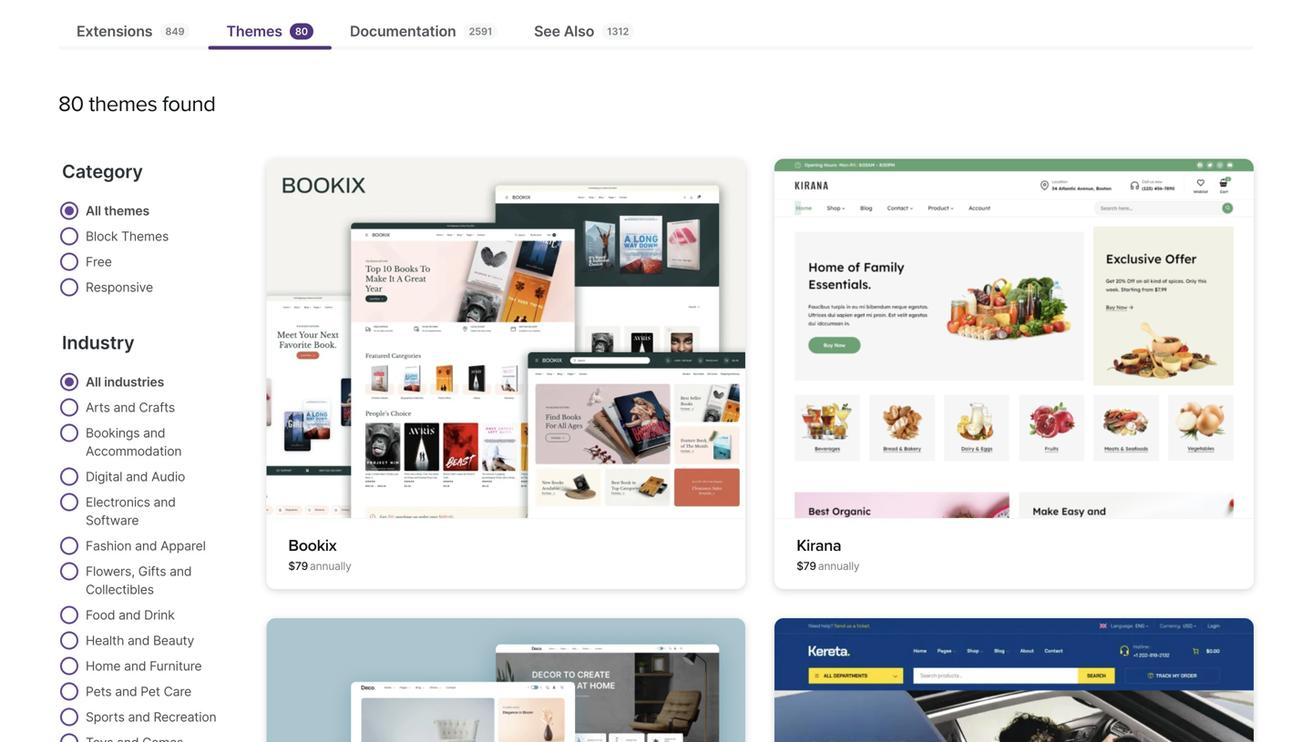Task type: locate. For each thing, give the bounding box(es) containing it.
kirana
[[797, 536, 842, 556]]

all up block
[[86, 203, 101, 219]]

$79 for kirana
[[797, 560, 817, 573]]

and for audio
[[126, 469, 148, 485]]

also
[[564, 22, 595, 40]]

and down all industries
[[113, 400, 136, 416]]

1 all from the top
[[86, 203, 101, 219]]

and down "audio"
[[154, 495, 176, 510]]

849
[[165, 25, 185, 37]]

and up home and furniture
[[128, 633, 150, 649]]

annually down the kirana
[[818, 560, 860, 573]]

and inside bookings and accommodation
[[143, 426, 165, 441]]

pet
[[141, 684, 160, 700]]

audio
[[151, 469, 185, 485]]

themes down all themes
[[121, 229, 169, 244]]

0 vertical spatial all
[[86, 203, 101, 219]]

annually inside kirana $79 annually
[[818, 560, 860, 573]]

1 horizontal spatial 80
[[295, 25, 308, 37]]

themes
[[226, 22, 282, 40], [121, 229, 169, 244]]

2591
[[469, 25, 492, 37]]

annually for bookix
[[310, 560, 351, 573]]

care
[[164, 684, 191, 700]]

1 horizontal spatial $79
[[797, 560, 817, 573]]

pets
[[86, 684, 112, 700]]

and
[[113, 400, 136, 416], [143, 426, 165, 441], [126, 469, 148, 485], [154, 495, 176, 510], [135, 539, 157, 554], [170, 564, 192, 580], [119, 608, 141, 623], [128, 633, 150, 649], [124, 659, 146, 674], [115, 684, 137, 700], [128, 710, 150, 725]]

1 $79 from the left
[[288, 560, 308, 573]]

1 horizontal spatial themes
[[226, 22, 282, 40]]

and down apparel
[[170, 564, 192, 580]]

annually down bookix "link"
[[310, 560, 351, 573]]

and down accommodation
[[126, 469, 148, 485]]

1 vertical spatial themes
[[104, 203, 150, 219]]

80 for 80
[[295, 25, 308, 37]]

2 all from the top
[[86, 375, 101, 390]]

fashion
[[86, 539, 132, 554]]

0 vertical spatial themes
[[226, 22, 282, 40]]

see also
[[534, 22, 595, 40]]

themes up "block themes"
[[104, 203, 150, 219]]

2 $79 from the left
[[797, 560, 817, 573]]

all
[[86, 203, 101, 219], [86, 375, 101, 390]]

0 horizontal spatial $79
[[288, 560, 308, 573]]

and up gifts
[[135, 539, 157, 554]]

0 horizontal spatial themes
[[121, 229, 169, 244]]

bookix $79 annually
[[288, 536, 351, 573]]

themes for 80
[[89, 91, 157, 118]]

$79
[[288, 560, 308, 573], [797, 560, 817, 573]]

annually inside bookix $79 annually
[[310, 560, 351, 573]]

and up pets and pet care
[[124, 659, 146, 674]]

0 vertical spatial themes
[[89, 91, 157, 118]]

annually for kirana
[[818, 560, 860, 573]]

0 horizontal spatial annually
[[310, 560, 351, 573]]

and down pets and pet care
[[128, 710, 150, 725]]

$79 down the kirana
[[797, 560, 817, 573]]

themes right 849
[[226, 22, 282, 40]]

1 horizontal spatial annually
[[818, 560, 860, 573]]

$79 inside bookix $79 annually
[[288, 560, 308, 573]]

industry
[[62, 332, 134, 354]]

and down collectibles
[[119, 608, 141, 623]]

themes left found
[[89, 91, 157, 118]]

1 annually from the left
[[310, 560, 351, 573]]

themes
[[89, 91, 157, 118], [104, 203, 150, 219]]

all up arts
[[86, 375, 101, 390]]

2 annually from the left
[[818, 560, 860, 573]]

80
[[295, 25, 308, 37], [58, 91, 84, 118]]

annually
[[310, 560, 351, 573], [818, 560, 860, 573]]

accommodation
[[86, 444, 182, 459]]

drink
[[144, 608, 175, 623]]

bookings and accommodation
[[86, 426, 182, 459]]

recreation
[[154, 710, 217, 725]]

digital and audio
[[86, 469, 185, 485]]

and for recreation
[[128, 710, 150, 725]]

0 horizontal spatial 80
[[58, 91, 84, 118]]

1 vertical spatial 80
[[58, 91, 84, 118]]

food and drink
[[86, 608, 175, 623]]

crafts
[[139, 400, 175, 416]]

category
[[62, 160, 143, 183]]

extensions
[[77, 22, 153, 40]]

$79 inside kirana $79 annually
[[797, 560, 817, 573]]

kirana $79 annually
[[797, 536, 860, 573]]

0 vertical spatial 80
[[295, 25, 308, 37]]

and inside electronics and software
[[154, 495, 176, 510]]

1 vertical spatial all
[[86, 375, 101, 390]]

industries
[[104, 375, 164, 390]]

and left pet
[[115, 684, 137, 700]]

and down crafts
[[143, 426, 165, 441]]

electronics
[[86, 495, 150, 510]]

found
[[162, 91, 216, 118]]

themes for all
[[104, 203, 150, 219]]

beauty
[[153, 633, 194, 649]]

all themes
[[86, 203, 150, 219]]

all for category
[[86, 203, 101, 219]]

$79 for bookix
[[288, 560, 308, 573]]

apparel
[[161, 539, 206, 554]]

digital
[[86, 469, 122, 485]]

fashion and apparel
[[86, 539, 206, 554]]

health and beauty
[[86, 633, 194, 649]]

arts and crafts
[[86, 400, 175, 416]]

$79 down bookix "link"
[[288, 560, 308, 573]]



Task type: describe. For each thing, give the bounding box(es) containing it.
and for accommodation
[[143, 426, 165, 441]]

collectibles
[[86, 582, 154, 598]]

bookix link
[[288, 536, 337, 556]]

block
[[86, 229, 118, 244]]

and for apparel
[[135, 539, 157, 554]]

flowers, gifts and collectibles
[[86, 564, 192, 598]]

and for beauty
[[128, 633, 150, 649]]

80 themes found
[[58, 91, 216, 118]]

and for crafts
[[113, 400, 136, 416]]

pets and pet care
[[86, 684, 191, 700]]

home
[[86, 659, 121, 674]]

food
[[86, 608, 115, 623]]

documentation
[[350, 22, 456, 40]]

health
[[86, 633, 124, 649]]

bookings
[[86, 426, 140, 441]]

electronics and software
[[86, 495, 176, 529]]

and for pet
[[115, 684, 137, 700]]

bookix
[[288, 536, 337, 556]]

software
[[86, 513, 139, 529]]

home and furniture
[[86, 659, 202, 674]]

and for software
[[154, 495, 176, 510]]

and for furniture
[[124, 659, 146, 674]]

furniture
[[150, 659, 202, 674]]

arts
[[86, 400, 110, 416]]

block themes
[[86, 229, 169, 244]]

sports
[[86, 710, 125, 725]]

see
[[534, 22, 560, 40]]

sports and recreation
[[86, 710, 217, 725]]

80 for 80 themes found
[[58, 91, 84, 118]]

kirana link
[[797, 536, 842, 556]]

1312
[[607, 25, 629, 37]]

responsive
[[86, 280, 153, 295]]

all industries
[[86, 375, 164, 390]]

flowers,
[[86, 564, 135, 580]]

1 vertical spatial themes
[[121, 229, 169, 244]]

all for industry
[[86, 375, 101, 390]]

and inside flowers, gifts and collectibles
[[170, 564, 192, 580]]

gifts
[[138, 564, 166, 580]]

and for drink
[[119, 608, 141, 623]]

free
[[86, 254, 112, 270]]



Task type: vqa. For each thing, say whether or not it's contained in the screenshot.


